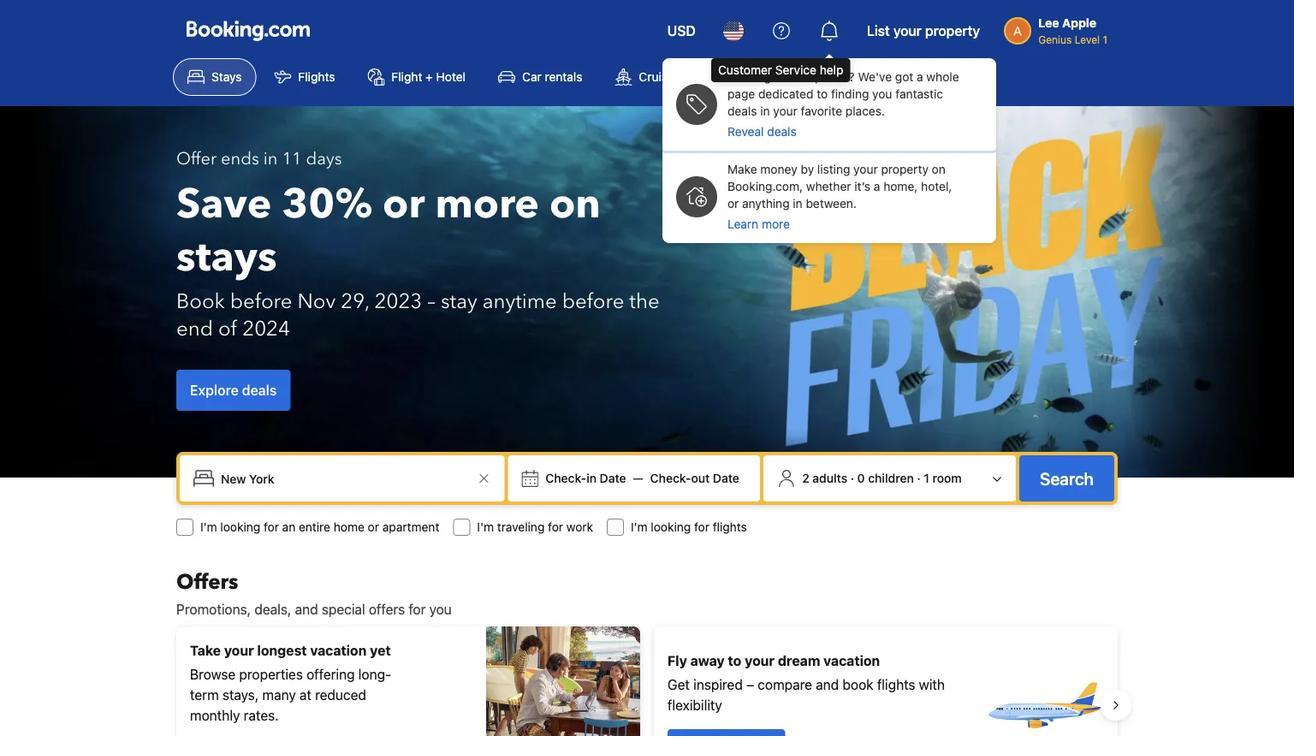 Task type: vqa. For each thing, say whether or not it's contained in the screenshot.
close in It was close to the main things I wanted to see a do.
no



Task type: locate. For each thing, give the bounding box(es) containing it.
and
[[295, 601, 318, 618], [816, 677, 839, 693]]

0 horizontal spatial on
[[550, 176, 601, 232]]

to inside looking for low prices? we've got a whole page dedicated to finding you fantastic deals in your favorite places. reveal deals
[[817, 87, 828, 101]]

your inside looking for low prices? we've got a whole page dedicated to finding you fantastic deals in your favorite places. reveal deals
[[773, 104, 798, 118]]

money
[[761, 162, 798, 176]]

i'm
[[631, 520, 648, 534]]

days
[[306, 147, 342, 171]]

hotel
[[436, 70, 466, 84]]

take your longest vacation yet image
[[486, 627, 640, 736]]

check- right the —
[[650, 471, 691, 485]]

1 i'm from the left
[[200, 520, 217, 534]]

you
[[873, 87, 892, 101], [429, 601, 452, 618]]

date left the —
[[600, 471, 626, 485]]

for up dedicated
[[774, 70, 790, 84]]

–
[[427, 287, 436, 315], [747, 677, 754, 693]]

– left 'stay' at the left top of page
[[427, 287, 436, 315]]

vacation up offering
[[310, 643, 367, 659]]

term
[[190, 687, 219, 703]]

a
[[917, 70, 923, 84], [874, 179, 880, 193]]

0 horizontal spatial before
[[230, 287, 292, 315]]

1 vertical spatial and
[[816, 677, 839, 693]]

i'm
[[200, 520, 217, 534], [477, 520, 494, 534]]

your right list
[[894, 23, 922, 39]]

entire
[[299, 520, 330, 534]]

1 horizontal spatial check-
[[650, 471, 691, 485]]

0 vertical spatial –
[[427, 287, 436, 315]]

1 horizontal spatial 1
[[1103, 33, 1108, 45]]

low
[[793, 70, 812, 84]]

0 horizontal spatial date
[[600, 471, 626, 485]]

· right children
[[917, 471, 921, 485]]

property up whole
[[925, 23, 980, 39]]

deals right explore
[[242, 382, 277, 399]]

customer
[[718, 63, 772, 77]]

away
[[691, 653, 725, 669]]

your inside take your longest vacation yet browse properties offering long- term stays, many at reduced monthly rates.
[[224, 643, 254, 659]]

and right the deals,
[[295, 601, 318, 618]]

between.
[[806, 196, 857, 211]]

and left book
[[816, 677, 839, 693]]

adults
[[813, 471, 848, 485]]

explore deals
[[190, 382, 277, 399]]

make
[[728, 162, 757, 176]]

0 horizontal spatial i'm
[[200, 520, 217, 534]]

rentals
[[545, 70, 583, 84]]

you inside offers promotions, deals, and special offers for you
[[429, 601, 452, 618]]

0 horizontal spatial more
[[435, 176, 539, 232]]

0 horizontal spatial or
[[368, 520, 379, 534]]

1 horizontal spatial i'm
[[477, 520, 494, 534]]

2 looking from the left
[[651, 520, 691, 534]]

offer
[[176, 147, 217, 171]]

1 inside button
[[924, 471, 930, 485]]

search
[[1040, 468, 1094, 488]]

· left the 0
[[851, 471, 854, 485]]

2 date from the left
[[713, 471, 740, 485]]

you right the offers
[[429, 601, 452, 618]]

1 horizontal spatial more
[[762, 217, 790, 231]]

0 horizontal spatial vacation
[[310, 643, 367, 659]]

0 horizontal spatial you
[[429, 601, 452, 618]]

1 horizontal spatial flights
[[877, 677, 916, 693]]

0 vertical spatial to
[[817, 87, 828, 101]]

1 inside lee apple genius level 1
[[1103, 33, 1108, 45]]

1 horizontal spatial looking
[[651, 520, 691, 534]]

level
[[1075, 33, 1100, 45]]

your up compare
[[745, 653, 775, 669]]

to right 'away' on the bottom right of the page
[[728, 653, 742, 669]]

or up learn
[[728, 196, 739, 211]]

2 check- from the left
[[650, 471, 691, 485]]

lee apple genius level 1
[[1039, 16, 1108, 45]]

0 vertical spatial deals
[[728, 104, 757, 118]]

you down airport taxis on the right
[[873, 87, 892, 101]]

ends
[[221, 147, 259, 171]]

service
[[775, 63, 817, 77]]

1 horizontal spatial before
[[562, 287, 624, 315]]

explore
[[190, 382, 239, 399]]

home,
[[884, 179, 918, 193]]

customer service help
[[718, 63, 844, 77]]

vacation inside take your longest vacation yet browse properties offering long- term stays, many at reduced monthly rates.
[[310, 643, 367, 659]]

0 horizontal spatial and
[[295, 601, 318, 618]]

many
[[262, 687, 296, 703]]

check- up work at the left bottom of page
[[546, 471, 587, 485]]

list
[[867, 23, 890, 39]]

29,
[[341, 287, 370, 315]]

i'm left traveling
[[477, 520, 494, 534]]

and inside offers promotions, deals, and special offers for you
[[295, 601, 318, 618]]

a right the 'got'
[[917, 70, 923, 84]]

0 horizontal spatial a
[[874, 179, 880, 193]]

0 vertical spatial and
[[295, 601, 318, 618]]

property up "home,"
[[881, 162, 929, 176]]

deals
[[728, 104, 757, 118], [767, 125, 797, 139], [242, 382, 277, 399]]

1 horizontal spatial date
[[713, 471, 740, 485]]

before
[[230, 287, 292, 315], [562, 287, 624, 315]]

compare
[[758, 677, 812, 693]]

0 vertical spatial flights
[[713, 520, 747, 534]]

before left "the"
[[562, 287, 624, 315]]

– right inspired
[[747, 677, 754, 693]]

search button
[[1020, 455, 1115, 502]]

check-in date — check-out date
[[546, 471, 740, 485]]

deals right "reveal"
[[767, 125, 797, 139]]

1
[[1103, 33, 1108, 45], [924, 471, 930, 485]]

1 horizontal spatial to
[[817, 87, 828, 101]]

for left work at the left bottom of page
[[548, 520, 563, 534]]

1 check- from the left
[[546, 471, 587, 485]]

usd button
[[657, 10, 706, 51]]

flights down the check-out date button at the bottom of page
[[713, 520, 747, 534]]

taxis
[[896, 70, 922, 84]]

in left the 11
[[263, 147, 278, 171]]

for right the offers
[[409, 601, 426, 618]]

your right take
[[224, 643, 254, 659]]

0 horizontal spatial check-
[[546, 471, 587, 485]]

1 horizontal spatial deals
[[728, 104, 757, 118]]

take your longest vacation yet browse properties offering long- term stays, many at reduced monthly rates.
[[190, 643, 392, 724]]

more inside make money by listing your property on booking.com, whether it's a home, hotel, or anything in between. learn more
[[762, 217, 790, 231]]

1 horizontal spatial and
[[816, 677, 839, 693]]

date right out
[[713, 471, 740, 485]]

looking left an
[[220, 520, 260, 534]]

0 horizontal spatial 1
[[924, 471, 930, 485]]

your up it's
[[854, 162, 878, 176]]

for left an
[[264, 520, 279, 534]]

1 vertical spatial –
[[747, 677, 754, 693]]

flight + hotel link
[[353, 58, 480, 96]]

looking right i'm at bottom
[[651, 520, 691, 534]]

1 horizontal spatial vacation
[[824, 653, 880, 669]]

2 horizontal spatial or
[[728, 196, 739, 211]]

or inside offer ends in 11 days save 30% or more on stays book before nov 29, 2023 – stay anytime before the end of 2024
[[383, 176, 425, 232]]

2 adults · 0 children · 1 room
[[802, 471, 962, 485]]

before left nov
[[230, 287, 292, 315]]

at
[[300, 687, 312, 703]]

a right it's
[[874, 179, 880, 193]]

fantastic
[[896, 87, 944, 101]]

i'm for i'm looking for an entire home or apartment
[[200, 520, 217, 534]]

1 horizontal spatial you
[[873, 87, 892, 101]]

dream
[[778, 653, 821, 669]]

2023
[[375, 287, 422, 315]]

0 vertical spatial property
[[925, 23, 980, 39]]

looking for i'm
[[220, 520, 260, 534]]

dedicated
[[759, 87, 814, 101]]

in down dedicated
[[760, 104, 770, 118]]

1 looking from the left
[[220, 520, 260, 534]]

or
[[383, 176, 425, 232], [728, 196, 739, 211], [368, 520, 379, 534]]

to up favorite
[[817, 87, 828, 101]]

1 right "level"
[[1103, 33, 1108, 45]]

1 horizontal spatial or
[[383, 176, 425, 232]]

2 horizontal spatial deals
[[767, 125, 797, 139]]

stays,
[[223, 687, 259, 703]]

0 horizontal spatial looking
[[220, 520, 260, 534]]

for inside offers promotions, deals, and special offers for you
[[409, 601, 426, 618]]

i'm traveling for work
[[477, 520, 593, 534]]

2024
[[243, 315, 290, 343]]

in
[[760, 104, 770, 118], [263, 147, 278, 171], [793, 196, 803, 211], [587, 471, 597, 485]]

end
[[176, 315, 213, 343]]

more
[[435, 176, 539, 232], [762, 217, 790, 231]]

0 horizontal spatial –
[[427, 287, 436, 315]]

1 vertical spatial 1
[[924, 471, 930, 485]]

1 vertical spatial to
[[728, 653, 742, 669]]

i'm up offers
[[200, 520, 217, 534]]

reveal
[[728, 125, 764, 139]]

0 horizontal spatial deals
[[242, 382, 277, 399]]

1 left room
[[924, 471, 930, 485]]

1 vertical spatial property
[[881, 162, 929, 176]]

or right 30%
[[383, 176, 425, 232]]

– inside offer ends in 11 days save 30% or more on stays book before nov 29, 2023 – stay anytime before the end of 2024
[[427, 287, 436, 315]]

to
[[817, 87, 828, 101], [728, 653, 742, 669]]

flights link
[[260, 58, 350, 96]]

region
[[163, 620, 1132, 736]]

your inside fly away to your dream vacation get inspired – compare and book flights with flexibility
[[745, 653, 775, 669]]

room
[[933, 471, 962, 485]]

looking
[[728, 70, 771, 84]]

1 horizontal spatial –
[[747, 677, 754, 693]]

1 vertical spatial a
[[874, 179, 880, 193]]

0
[[858, 471, 865, 485]]

flights left with
[[877, 677, 916, 693]]

your down dedicated
[[773, 104, 798, 118]]

rates.
[[244, 708, 279, 724]]

help
[[820, 63, 844, 77]]

0 vertical spatial 1
[[1103, 33, 1108, 45]]

you inside looking for low prices? we've got a whole page dedicated to finding you fantastic deals in your favorite places. reveal deals
[[873, 87, 892, 101]]

0 horizontal spatial to
[[728, 653, 742, 669]]

offers promotions, deals, and special offers for you
[[176, 568, 452, 618]]

0 vertical spatial you
[[873, 87, 892, 101]]

1 horizontal spatial on
[[932, 162, 946, 176]]

for down out
[[694, 520, 710, 534]]

or inside make money by listing your property on booking.com, whether it's a home, hotel, or anything in between. learn more
[[728, 196, 739, 211]]

stays
[[211, 70, 242, 84]]

0 vertical spatial a
[[917, 70, 923, 84]]

property
[[925, 23, 980, 39], [881, 162, 929, 176]]

0 horizontal spatial ·
[[851, 471, 854, 485]]

2 i'm from the left
[[477, 520, 494, 534]]

1 horizontal spatial ·
[[917, 471, 921, 485]]

in right anything
[[793, 196, 803, 211]]

1 vertical spatial flights
[[877, 677, 916, 693]]

1 horizontal spatial a
[[917, 70, 923, 84]]

deals down page
[[728, 104, 757, 118]]

or right home
[[368, 520, 379, 534]]

vacation up book
[[824, 653, 880, 669]]

1 vertical spatial you
[[429, 601, 452, 618]]

looking
[[220, 520, 260, 534], [651, 520, 691, 534]]

got
[[895, 70, 914, 84]]



Task type: describe. For each thing, give the bounding box(es) containing it.
fly away to your dream vacation image
[[985, 646, 1104, 736]]

yet
[[370, 643, 391, 659]]

offers
[[176, 568, 238, 596]]

whole
[[927, 70, 959, 84]]

booking.com image
[[187, 21, 310, 41]]

vacation inside fly away to your dream vacation get inspired – compare and book flights with flexibility
[[824, 653, 880, 669]]

finding
[[831, 87, 869, 101]]

booking.com,
[[728, 179, 803, 193]]

for inside looking for low prices? we've got a whole page dedicated to finding you fantastic deals in your favorite places. reveal deals
[[774, 70, 790, 84]]

a inside looking for low prices? we've got a whole page dedicated to finding you fantastic deals in your favorite places. reveal deals
[[917, 70, 923, 84]]

home
[[334, 520, 365, 534]]

traveling
[[497, 520, 545, 534]]

lee
[[1039, 16, 1060, 30]]

airport taxis
[[854, 70, 922, 84]]

work
[[567, 520, 593, 534]]

flight
[[392, 70, 422, 84]]

apple
[[1062, 16, 1097, 30]]

in inside make money by listing your property on booking.com, whether it's a home, hotel, or anything in between. learn more
[[793, 196, 803, 211]]

property inside make money by listing your property on booking.com, whether it's a home, hotel, or anything in between. learn more
[[881, 162, 929, 176]]

Where are you going? field
[[214, 463, 474, 494]]

2 before from the left
[[562, 287, 624, 315]]

– inside fly away to your dream vacation get inspired – compare and book flights with flexibility
[[747, 677, 754, 693]]

monthly
[[190, 708, 240, 724]]

anything
[[742, 196, 790, 211]]

looking for i'm
[[651, 520, 691, 534]]

in left the —
[[587, 471, 597, 485]]

take
[[190, 643, 221, 659]]

the
[[630, 287, 660, 315]]

flights inside fly away to your dream vacation get inspired – compare and book flights with flexibility
[[877, 677, 916, 693]]

0 horizontal spatial flights
[[713, 520, 747, 534]]

inspired
[[694, 677, 743, 693]]

i'm looking for flights
[[631, 520, 747, 534]]

children
[[868, 471, 914, 485]]

promotions,
[[176, 601, 251, 618]]

browse
[[190, 667, 236, 683]]

an
[[282, 520, 296, 534]]

flexibility
[[668, 697, 722, 714]]

more inside offer ends in 11 days save 30% or more on stays book before nov 29, 2023 – stay anytime before the end of 2024
[[435, 176, 539, 232]]

for for i'm looking for flights
[[694, 520, 710, 534]]

for for i'm looking for an entire home or apartment
[[264, 520, 279, 534]]

offering
[[307, 667, 355, 683]]

usd
[[668, 23, 696, 39]]

1 before from the left
[[230, 287, 292, 315]]

airport
[[854, 70, 893, 84]]

with
[[919, 677, 945, 693]]

attractions link
[[699, 58, 812, 96]]

places.
[[846, 104, 885, 118]]

i'm looking for an entire home or apartment
[[200, 520, 440, 534]]

properties
[[239, 667, 303, 683]]

long-
[[358, 667, 392, 683]]

make money by listing your property on booking.com, whether it's a home, hotel, or anything in between. learn more
[[728, 162, 952, 231]]

genius
[[1039, 33, 1072, 45]]

on inside make money by listing your property on booking.com, whether it's a home, hotel, or anything in between. learn more
[[932, 162, 946, 176]]

listing
[[818, 162, 850, 176]]

special
[[322, 601, 365, 618]]

for for i'm traveling for work
[[548, 520, 563, 534]]

deals,
[[255, 601, 291, 618]]

by
[[801, 162, 814, 176]]

looking for low prices? we've got a whole page dedicated to finding you fantastic deals in your favorite places. reveal deals
[[728, 70, 959, 139]]

cruises
[[639, 70, 681, 84]]

it's
[[855, 179, 871, 193]]

your inside make money by listing your property on booking.com, whether it's a home, hotel, or anything in between. learn more
[[854, 162, 878, 176]]

a inside make money by listing your property on booking.com, whether it's a home, hotel, or anything in between. learn more
[[874, 179, 880, 193]]

in inside offer ends in 11 days save 30% or more on stays book before nov 29, 2023 – stay anytime before the end of 2024
[[263, 147, 278, 171]]

11
[[282, 147, 302, 171]]

1 date from the left
[[600, 471, 626, 485]]

2 · from the left
[[917, 471, 921, 485]]

book
[[843, 677, 874, 693]]

we've
[[858, 70, 892, 84]]

explore deals link
[[176, 370, 290, 411]]

flight + hotel
[[392, 70, 466, 84]]

page
[[728, 87, 755, 101]]

anytime
[[483, 287, 557, 315]]

car rentals link
[[484, 58, 597, 96]]

in inside looking for low prices? we've got a whole page dedicated to finding you fantastic deals in your favorite places. reveal deals
[[760, 104, 770, 118]]

learn
[[728, 217, 759, 231]]

i'm for i'm traveling for work
[[477, 520, 494, 534]]

cruises link
[[601, 58, 695, 96]]

prices?
[[815, 70, 855, 84]]

region containing take your longest vacation yet
[[163, 620, 1132, 736]]

2 vertical spatial deals
[[242, 382, 277, 399]]

2
[[802, 471, 810, 485]]

favorite
[[801, 104, 843, 118]]

attractions
[[737, 70, 798, 84]]

out
[[691, 471, 710, 485]]

30%
[[282, 176, 373, 232]]

apartment
[[382, 520, 440, 534]]

check-out date button
[[644, 463, 746, 494]]

and inside fly away to your dream vacation get inspired – compare and book flights with flexibility
[[816, 677, 839, 693]]

2 adults · 0 children · 1 room button
[[771, 462, 1009, 495]]

fly
[[668, 653, 687, 669]]

on inside offer ends in 11 days save 30% or more on stays book before nov 29, 2023 – stay anytime before the end of 2024
[[550, 176, 601, 232]]

to inside fly away to your dream vacation get inspired – compare and book flights with flexibility
[[728, 653, 742, 669]]

book
[[176, 287, 225, 315]]

fly away to your dream vacation get inspired – compare and book flights with flexibility
[[668, 653, 945, 714]]

your account menu lee apple genius level 1 element
[[1004, 8, 1115, 47]]

airport taxis link
[[816, 58, 936, 96]]

whether
[[806, 179, 851, 193]]

longest
[[257, 643, 307, 659]]

save
[[176, 176, 272, 232]]

offers
[[369, 601, 405, 618]]

1 vertical spatial deals
[[767, 125, 797, 139]]

stays
[[176, 229, 277, 286]]

1 · from the left
[[851, 471, 854, 485]]

flights
[[298, 70, 335, 84]]



